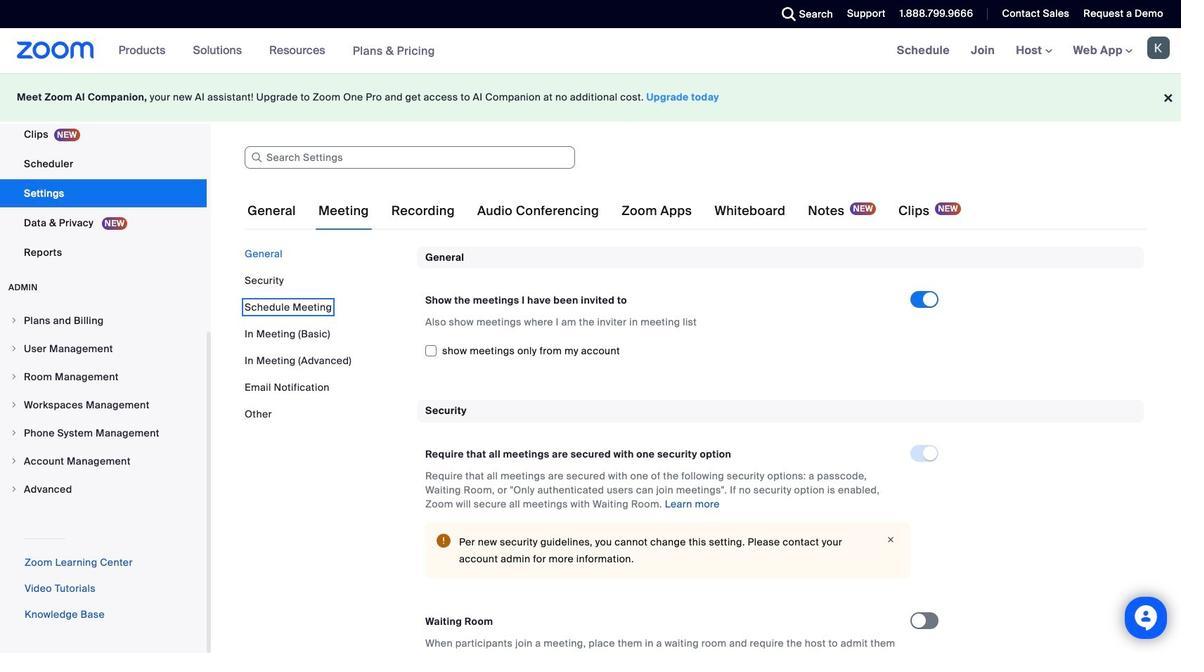 Task type: vqa. For each thing, say whether or not it's contained in the screenshot.
top right image
yes



Task type: describe. For each thing, give the bounding box(es) containing it.
right image for 1st menu item from the bottom of the admin menu menu
[[10, 485, 18, 494]]

meetings navigation
[[887, 28, 1182, 74]]

6 menu item from the top
[[0, 448, 207, 475]]

1 menu item from the top
[[0, 307, 207, 334]]

tabs of my account settings page tab list
[[245, 191, 964, 231]]

right image
[[10, 373, 18, 381]]

product information navigation
[[108, 28, 446, 74]]

personal menu menu
[[0, 0, 207, 268]]

3 menu item from the top
[[0, 364, 207, 390]]

profile picture image
[[1148, 37, 1170, 59]]

7 menu item from the top
[[0, 476, 207, 503]]

4 menu item from the top
[[0, 392, 207, 418]]

alert inside "security" element
[[425, 522, 911, 579]]

right image for 2nd menu item from the bottom of the admin menu menu
[[10, 457, 18, 466]]

right image for 6th menu item from the bottom
[[10, 345, 18, 353]]

warning image
[[437, 534, 451, 548]]



Task type: locate. For each thing, give the bounding box(es) containing it.
Search Settings text field
[[245, 146, 575, 169]]

close image
[[883, 534, 899, 546]]

menu item
[[0, 307, 207, 334], [0, 335, 207, 362], [0, 364, 207, 390], [0, 392, 207, 418], [0, 420, 207, 447], [0, 448, 207, 475], [0, 476, 207, 503]]

2 right image from the top
[[10, 345, 18, 353]]

zoom logo image
[[17, 41, 94, 59]]

admin menu menu
[[0, 307, 207, 504]]

3 right image from the top
[[10, 401, 18, 409]]

banner
[[0, 28, 1182, 74]]

5 menu item from the top
[[0, 420, 207, 447]]

right image for third menu item from the bottom
[[10, 429, 18, 437]]

right image for first menu item from the top of the admin menu menu
[[10, 316, 18, 325]]

2 menu item from the top
[[0, 335, 207, 362]]

5 right image from the top
[[10, 457, 18, 466]]

security element
[[417, 400, 1144, 653]]

alert
[[425, 522, 911, 579]]

4 right image from the top
[[10, 429, 18, 437]]

menu bar
[[245, 247, 406, 421]]

right image
[[10, 316, 18, 325], [10, 345, 18, 353], [10, 401, 18, 409], [10, 429, 18, 437], [10, 457, 18, 466], [10, 485, 18, 494]]

1 right image from the top
[[10, 316, 18, 325]]

footer
[[0, 73, 1182, 122]]

right image for 4th menu item from the top of the admin menu menu
[[10, 401, 18, 409]]

general element
[[417, 247, 1144, 378]]

6 right image from the top
[[10, 485, 18, 494]]



